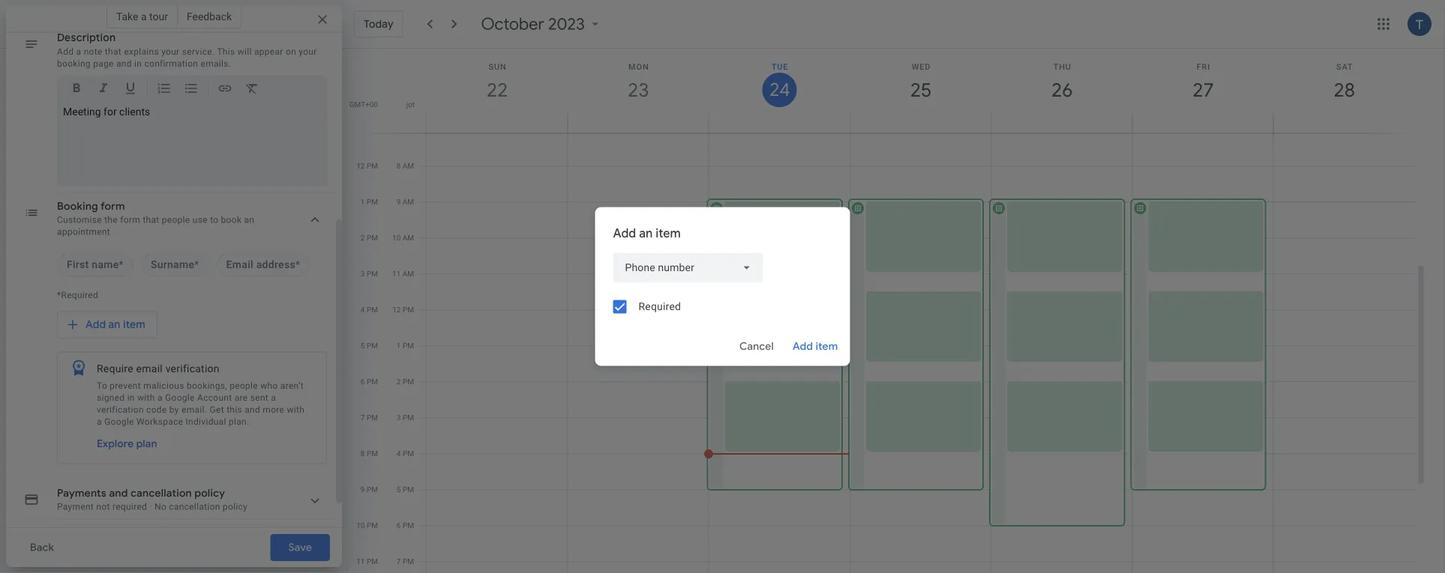 Task type: describe. For each thing, give the bounding box(es) containing it.
gmt+00
[[349, 100, 378, 109]]

2 your from the left
[[299, 46, 317, 57]]

meeting
[[63, 106, 101, 118]]

0 vertical spatial google
[[165, 393, 195, 403]]

for
[[104, 106, 117, 118]]

clients
[[119, 106, 150, 118]]

0 vertical spatial 2
[[361, 234, 365, 243]]

name
[[92, 259, 119, 271]]

and inside require email verification to prevent malicious bookings, people who aren't signed in with a google account are sent a verification code by email. get this and more with a google workspace individual plan.
[[245, 405, 260, 415]]

people inside 'booking form customise the form that people use to book an appointment'
[[162, 215, 190, 226]]

1 horizontal spatial verification
[[165, 363, 220, 376]]

workspace
[[137, 417, 183, 427]]

description
[[57, 31, 116, 45]]

prevent
[[110, 381, 141, 391]]

1 vertical spatial form
[[120, 215, 140, 226]]

page
[[93, 58, 114, 69]]

2 * from the left
[[194, 259, 199, 271]]

explore plan button
[[91, 431, 163, 458]]

0 vertical spatial 1
[[361, 198, 365, 207]]

8 for 8 am
[[396, 162, 401, 171]]

email
[[136, 363, 163, 376]]

4 column header from the left
[[850, 49, 992, 133]]

cancel button
[[733, 329, 781, 365]]

1 vertical spatial 2
[[397, 378, 401, 387]]

description add a note that explains your service. this will appear on your booking page and in confirmation emails.
[[57, 31, 317, 69]]

9 am
[[396, 198, 414, 207]]

0 horizontal spatial item
[[123, 319, 145, 332]]

0 vertical spatial 5 pm
[[361, 342, 378, 351]]

confirmation
[[144, 58, 198, 69]]

0 vertical spatial 7
[[396, 126, 401, 135]]

who
[[260, 381, 278, 391]]

sent
[[250, 393, 269, 403]]

account
[[197, 393, 232, 403]]

this
[[217, 46, 235, 57]]

an inside 'booking form customise the form that people use to book an appointment'
[[244, 215, 255, 226]]

1 vertical spatial 7
[[361, 414, 365, 423]]

am down 10 am
[[403, 270, 414, 279]]

0 vertical spatial form
[[101, 200, 125, 214]]

7 am
[[396, 126, 414, 135]]

book
[[221, 215, 242, 226]]

2 vertical spatial 7
[[397, 558, 401, 567]]

appointment
[[57, 227, 110, 238]]

1 horizontal spatial item
[[656, 226, 681, 241]]

2023
[[548, 13, 585, 34]]

1 vertical spatial 4
[[397, 450, 401, 459]]

none field inside "add an item" dialog
[[613, 253, 763, 283]]

the
[[104, 215, 118, 226]]

add an item inside button
[[85, 319, 145, 332]]

add an item button
[[57, 312, 157, 339]]

0 vertical spatial 3 pm
[[361, 270, 378, 279]]

address
[[256, 259, 295, 271]]

booking
[[57, 200, 98, 214]]

add item button
[[787, 329, 844, 365]]

0 vertical spatial 11
[[356, 126, 365, 135]]

0 vertical spatial 5
[[361, 342, 365, 351]]

email address *
[[226, 259, 300, 271]]

require email verification to prevent malicious bookings, people who aren't signed in with a google account are sent a verification code by email. get this and more with a google workspace individual plan.
[[97, 363, 305, 427]]

meeting for clients
[[63, 106, 150, 118]]

explains
[[124, 46, 159, 57]]

first
[[67, 259, 89, 271]]

insert link image
[[217, 81, 232, 99]]

am down the 8 am on the top
[[403, 198, 414, 207]]

signed
[[97, 393, 125, 403]]

required
[[639, 301, 681, 313]]

an inside dialog
[[639, 226, 653, 241]]

0 horizontal spatial 3
[[361, 270, 365, 279]]

1 vertical spatial 11 am
[[392, 270, 414, 279]]

to
[[97, 381, 107, 391]]

plan.
[[229, 417, 249, 427]]

0 vertical spatial 7 pm
[[361, 414, 378, 423]]

1 vertical spatial 6
[[397, 522, 401, 531]]

1 vertical spatial 5
[[397, 486, 401, 495]]

9 pm
[[361, 486, 378, 495]]

am up 9 am
[[403, 162, 414, 171]]

1 vertical spatial 12 pm
[[392, 306, 414, 315]]

list item containing surname
[[141, 253, 209, 277]]

first name *
[[67, 259, 124, 271]]

7 column header from the left
[[1273, 49, 1415, 133]]

0 horizontal spatial 6 pm
[[361, 378, 378, 387]]

0 horizontal spatial 11 am
[[356, 126, 378, 135]]

take
[[116, 10, 138, 22]]

to
[[210, 215, 219, 226]]

add item
[[793, 340, 838, 354]]

bookings,
[[187, 381, 227, 391]]

take a tour button
[[106, 4, 178, 28]]

1 vertical spatial 7 pm
[[397, 558, 414, 567]]

am down gmt+00
[[367, 126, 378, 135]]

list item containing email address
[[216, 253, 310, 277]]

email
[[226, 259, 253, 271]]

0 vertical spatial 12
[[356, 162, 365, 171]]

bold image
[[69, 81, 84, 99]]

0 horizontal spatial 12 pm
[[356, 162, 378, 171]]

booking form customise the form that people use to book an appointment
[[57, 200, 255, 238]]

booking
[[57, 58, 91, 69]]

explore
[[97, 438, 134, 451]]

on
[[286, 46, 296, 57]]

11 pm
[[356, 558, 378, 567]]

explore plan
[[97, 438, 157, 451]]

october
[[481, 13, 544, 34]]

and inside description add a note that explains your service. this will appear on your booking page and in confirmation emails.
[[116, 58, 132, 69]]

by
[[169, 405, 179, 415]]

are
[[235, 393, 248, 403]]

list item containing first name
[[57, 253, 133, 277]]

1 vertical spatial 12
[[392, 306, 401, 315]]

today
[[364, 17, 394, 31]]

*required
[[57, 290, 98, 301]]

6 column header from the left
[[1132, 49, 1274, 133]]

0 horizontal spatial 4 pm
[[361, 306, 378, 315]]

8 pm
[[361, 450, 378, 459]]

more
[[263, 405, 284, 415]]

code
[[146, 405, 167, 415]]

feedback
[[187, 10, 232, 22]]



Task type: locate. For each thing, give the bounding box(es) containing it.
0 horizontal spatial an
[[108, 319, 120, 332]]

11 am down 10 am
[[392, 270, 414, 279]]

google up explore
[[104, 417, 134, 427]]

service.
[[182, 46, 215, 57]]

a inside button
[[141, 10, 147, 22]]

list item down the book
[[216, 253, 310, 277]]

1 horizontal spatial 1 pm
[[397, 342, 414, 351]]

in inside require email verification to prevent malicious bookings, people who aren't signed in with a google account are sent a verification code by email. get this and more with a google workspace individual plan.
[[127, 393, 135, 403]]

0 vertical spatial 12 pm
[[356, 162, 378, 171]]

1 horizontal spatial with
[[287, 405, 305, 415]]

0 horizontal spatial 8
[[361, 450, 365, 459]]

8 up 9 am
[[396, 162, 401, 171]]

item
[[656, 226, 681, 241], [123, 319, 145, 332], [816, 340, 838, 354]]

numbered list image
[[157, 81, 172, 99]]

back
[[30, 541, 54, 555]]

6 right 10 pm
[[397, 522, 401, 531]]

2 vertical spatial 11
[[356, 558, 365, 567]]

12 down 10 am
[[392, 306, 401, 315]]

* right email
[[295, 259, 300, 271]]

am down 9 am
[[403, 234, 414, 243]]

remove formatting image
[[244, 81, 259, 99]]

2
[[361, 234, 365, 243], [397, 378, 401, 387]]

a up more
[[271, 393, 276, 403]]

7 up the 8 pm
[[361, 414, 365, 423]]

that right the
[[143, 215, 159, 226]]

7 up the 8 am on the top
[[396, 126, 401, 135]]

0 vertical spatial 11 am
[[356, 126, 378, 135]]

9 for 9 am
[[396, 198, 401, 207]]

10 pm
[[356, 522, 378, 531]]

0 vertical spatial people
[[162, 215, 190, 226]]

3 * from the left
[[295, 259, 300, 271]]

* left email
[[194, 259, 199, 271]]

12 left the 8 am on the top
[[356, 162, 365, 171]]

6 right aren't
[[361, 378, 365, 387]]

with right more
[[287, 405, 305, 415]]

bulleted list image
[[184, 81, 199, 99]]

0 horizontal spatial your
[[161, 46, 180, 57]]

11 down gmt+00
[[356, 126, 365, 135]]

0 horizontal spatial with
[[137, 393, 155, 403]]

6 pm up the 8 pm
[[361, 378, 378, 387]]

Description text field
[[63, 106, 321, 181]]

1 * from the left
[[119, 259, 124, 271]]

8 am
[[396, 162, 414, 171]]

1 horizontal spatial 3
[[397, 414, 401, 423]]

1 horizontal spatial 4 pm
[[397, 450, 414, 459]]

1 horizontal spatial 6 pm
[[397, 522, 414, 531]]

today button
[[354, 10, 403, 37]]

0 horizontal spatial and
[[116, 58, 132, 69]]

list item down 'booking form customise the form that people use to book an appointment'
[[141, 253, 209, 277]]

9
[[396, 198, 401, 207], [361, 486, 365, 495]]

2 horizontal spatial list item
[[216, 253, 310, 277]]

1 vertical spatial 5 pm
[[397, 486, 414, 495]]

12
[[356, 162, 365, 171], [392, 306, 401, 315]]

a left the tour
[[141, 10, 147, 22]]

customise
[[57, 215, 102, 226]]

that inside description add a note that explains your service. this will appear on your booking page and in confirmation emails.
[[105, 46, 122, 57]]

underline image
[[123, 81, 138, 99]]

formatting options toolbar
[[57, 76, 327, 108]]

7 pm
[[361, 414, 378, 423], [397, 558, 414, 567]]

add an item up require
[[85, 319, 145, 332]]

1 list item from the left
[[57, 253, 133, 277]]

in down prevent
[[127, 393, 135, 403]]

0 horizontal spatial 12
[[356, 162, 365, 171]]

1 horizontal spatial 6
[[397, 522, 401, 531]]

1 vertical spatial and
[[245, 405, 260, 415]]

that up page on the top left of the page
[[105, 46, 122, 57]]

11 am down gmt+00
[[356, 126, 378, 135]]

2 vertical spatial item
[[816, 340, 838, 354]]

surname *
[[151, 259, 199, 271]]

your up "confirmation"
[[161, 46, 180, 57]]

google up by
[[165, 393, 195, 403]]

*
[[119, 259, 124, 271], [194, 259, 199, 271], [295, 259, 300, 271]]

am down the jot
[[403, 126, 414, 135]]

form right the
[[120, 215, 140, 226]]

0 horizontal spatial 4
[[361, 306, 365, 315]]

jot
[[406, 100, 415, 109]]

0 horizontal spatial 6
[[361, 378, 365, 387]]

3 list item from the left
[[216, 253, 310, 277]]

people inside require email verification to prevent malicious bookings, people who aren't signed in with a google account are sent a verification code by email. get this and more with a google workspace individual plan.
[[230, 381, 258, 391]]

october 2023 button
[[475, 13, 609, 34]]

an up required
[[639, 226, 653, 241]]

* for first name
[[119, 259, 124, 271]]

0 vertical spatial 2 pm
[[361, 234, 378, 243]]

5 column header from the left
[[991, 49, 1133, 133]]

tour
[[149, 10, 168, 22]]

item right cancel button
[[816, 340, 838, 354]]

1 horizontal spatial 5 pm
[[397, 486, 414, 495]]

0 horizontal spatial list item
[[57, 253, 133, 277]]

2 horizontal spatial item
[[816, 340, 838, 354]]

10 for 10 am
[[392, 234, 401, 243]]

5
[[361, 342, 365, 351], [397, 486, 401, 495]]

a up "booking"
[[76, 46, 81, 57]]

1 vertical spatial 6 pm
[[397, 522, 414, 531]]

10 for 10 pm
[[356, 522, 365, 531]]

0 vertical spatial 6
[[361, 378, 365, 387]]

0 horizontal spatial google
[[104, 417, 134, 427]]

0 vertical spatial verification
[[165, 363, 220, 376]]

back button
[[18, 535, 66, 562]]

take a tour
[[116, 10, 168, 22]]

9 up 10 pm
[[361, 486, 365, 495]]

1 vertical spatial 4 pm
[[397, 450, 414, 459]]

3 column header from the left
[[708, 49, 850, 133]]

cancel
[[740, 340, 774, 354]]

feedback button
[[178, 4, 242, 28]]

1 vertical spatial 9
[[361, 486, 365, 495]]

an right the book
[[244, 215, 255, 226]]

12 pm
[[356, 162, 378, 171], [392, 306, 414, 315]]

get
[[210, 405, 224, 415]]

0 vertical spatial 3
[[361, 270, 365, 279]]

am
[[367, 126, 378, 135], [403, 126, 414, 135], [403, 162, 414, 171], [403, 198, 414, 207], [403, 234, 414, 243], [403, 270, 414, 279]]

people
[[162, 215, 190, 226], [230, 381, 258, 391]]

0 horizontal spatial *
[[119, 259, 124, 271]]

that
[[105, 46, 122, 57], [143, 215, 159, 226]]

an up require
[[108, 319, 120, 332]]

1 vertical spatial google
[[104, 417, 134, 427]]

plan
[[136, 438, 157, 451]]

require
[[97, 363, 133, 376]]

1 your from the left
[[161, 46, 180, 57]]

1 vertical spatial with
[[287, 405, 305, 415]]

aren't
[[280, 381, 304, 391]]

7
[[396, 126, 401, 135], [361, 414, 365, 423], [397, 558, 401, 567]]

10 am
[[392, 234, 414, 243]]

form up the
[[101, 200, 125, 214]]

form
[[101, 200, 125, 214], [120, 215, 140, 226]]

7 pm up the 8 pm
[[361, 414, 378, 423]]

0 horizontal spatial 3 pm
[[361, 270, 378, 279]]

2 list item from the left
[[141, 253, 209, 277]]

italic image
[[96, 81, 111, 99]]

0 vertical spatial add an item
[[613, 226, 681, 241]]

10
[[392, 234, 401, 243], [356, 522, 365, 531]]

with
[[137, 393, 155, 403], [287, 405, 305, 415]]

add an item
[[613, 226, 681, 241], [85, 319, 145, 332]]

surname
[[151, 259, 194, 271]]

11 am
[[356, 126, 378, 135], [392, 270, 414, 279]]

and
[[116, 58, 132, 69], [245, 405, 260, 415]]

october 2023
[[481, 13, 585, 34]]

1 horizontal spatial *
[[194, 259, 199, 271]]

in inside description add a note that explains your service. this will appear on your booking page and in confirmation emails.
[[134, 58, 142, 69]]

0 vertical spatial item
[[656, 226, 681, 241]]

email.
[[182, 405, 207, 415]]

a up code
[[157, 393, 163, 403]]

4
[[361, 306, 365, 315], [397, 450, 401, 459]]

1 horizontal spatial an
[[244, 215, 255, 226]]

1 vertical spatial 3
[[397, 414, 401, 423]]

1 vertical spatial 2 pm
[[397, 378, 414, 387]]

1 horizontal spatial 1
[[397, 342, 401, 351]]

list item
[[57, 253, 133, 277], [141, 253, 209, 277], [216, 253, 310, 277]]

0 vertical spatial in
[[134, 58, 142, 69]]

item up "email"
[[123, 319, 145, 332]]

and right page on the top left of the page
[[116, 58, 132, 69]]

12 pm down 10 am
[[392, 306, 414, 315]]

note
[[84, 46, 102, 57]]

in down explains
[[134, 58, 142, 69]]

3 pm
[[361, 270, 378, 279], [397, 414, 414, 423]]

an inside button
[[108, 319, 120, 332]]

in
[[134, 58, 142, 69], [127, 393, 135, 403]]

8
[[396, 162, 401, 171], [361, 450, 365, 459]]

people left use
[[162, 215, 190, 226]]

11 down 10 pm
[[356, 558, 365, 567]]

1 vertical spatial 3 pm
[[397, 414, 414, 423]]

people up are
[[230, 381, 258, 391]]

appear
[[254, 46, 283, 57]]

and down sent
[[245, 405, 260, 415]]

use
[[193, 215, 208, 226]]

grid containing gmt+00
[[348, 49, 1427, 574]]

add an item inside dialog
[[613, 226, 681, 241]]

list item up *required
[[57, 253, 133, 277]]

that inside 'booking form customise the form that people use to book an appointment'
[[143, 215, 159, 226]]

1 vertical spatial item
[[123, 319, 145, 332]]

6 pm right 10 pm
[[397, 522, 414, 531]]

2 horizontal spatial *
[[295, 259, 300, 271]]

with up code
[[137, 393, 155, 403]]

1 vertical spatial that
[[143, 215, 159, 226]]

verification down signed
[[97, 405, 144, 415]]

1 vertical spatial 8
[[361, 450, 365, 459]]

1 horizontal spatial 5
[[397, 486, 401, 495]]

add an item dialog
[[595, 207, 850, 366]]

will
[[238, 46, 252, 57]]

add inside description add a note that explains your service. this will appear on your booking page and in confirmation emails.
[[57, 46, 74, 57]]

column header
[[426, 49, 568, 133], [567, 49, 709, 133], [708, 49, 850, 133], [850, 49, 992, 133], [991, 49, 1133, 133], [1132, 49, 1274, 133], [1273, 49, 1415, 133]]

1 horizontal spatial google
[[165, 393, 195, 403]]

* for email address
[[295, 259, 300, 271]]

9 up 10 am
[[396, 198, 401, 207]]

1 vertical spatial 11
[[392, 270, 401, 279]]

google
[[165, 393, 195, 403], [104, 417, 134, 427]]

0 horizontal spatial 1 pm
[[361, 198, 378, 207]]

0 horizontal spatial verification
[[97, 405, 144, 415]]

7 pm right 11 pm at the bottom left
[[397, 558, 414, 567]]

0 horizontal spatial people
[[162, 215, 190, 226]]

1 horizontal spatial 11 am
[[392, 270, 414, 279]]

0 vertical spatial 4 pm
[[361, 306, 378, 315]]

0 horizontal spatial 2 pm
[[361, 234, 378, 243]]

0 horizontal spatial 5 pm
[[361, 342, 378, 351]]

1 horizontal spatial 3 pm
[[397, 414, 414, 423]]

individual
[[186, 417, 226, 427]]

1 vertical spatial 1 pm
[[397, 342, 414, 351]]

0 horizontal spatial 9
[[361, 486, 365, 495]]

your right on
[[299, 46, 317, 57]]

1 horizontal spatial your
[[299, 46, 317, 57]]

8 up 9 pm
[[361, 450, 365, 459]]

1 pm
[[361, 198, 378, 207], [397, 342, 414, 351]]

1
[[361, 198, 365, 207], [397, 342, 401, 351]]

11 down 10 am
[[392, 270, 401, 279]]

1 horizontal spatial 12
[[392, 306, 401, 315]]

0 horizontal spatial 1
[[361, 198, 365, 207]]

1 horizontal spatial 7 pm
[[397, 558, 414, 567]]

add an item up required
[[613, 226, 681, 241]]

3
[[361, 270, 365, 279], [397, 414, 401, 423]]

malicious
[[143, 381, 184, 391]]

0 vertical spatial 9
[[396, 198, 401, 207]]

1 vertical spatial 10
[[356, 522, 365, 531]]

1 horizontal spatial 12 pm
[[392, 306, 414, 315]]

a down signed
[[97, 417, 102, 427]]

9 for 9 pm
[[361, 486, 365, 495]]

12 pm left the 8 am on the top
[[356, 162, 378, 171]]

* right first
[[119, 259, 124, 271]]

a inside description add a note that explains your service. this will appear on your booking page and in confirmation emails.
[[76, 46, 81, 57]]

2 column header from the left
[[567, 49, 709, 133]]

7 right 11 pm at the bottom left
[[397, 558, 401, 567]]

0 horizontal spatial 7 pm
[[361, 414, 378, 423]]

1 horizontal spatial 10
[[392, 234, 401, 243]]

None field
[[613, 253, 763, 283]]

1 vertical spatial verification
[[97, 405, 144, 415]]

6 pm
[[361, 378, 378, 387], [397, 522, 414, 531]]

1 horizontal spatial and
[[245, 405, 260, 415]]

1 horizontal spatial list item
[[141, 253, 209, 277]]

0 vertical spatial and
[[116, 58, 132, 69]]

0 vertical spatial 1 pm
[[361, 198, 378, 207]]

1 horizontal spatial 4
[[397, 450, 401, 459]]

1 horizontal spatial 2 pm
[[397, 378, 414, 387]]

verification up bookings,
[[165, 363, 220, 376]]

8 for 8 pm
[[361, 450, 365, 459]]

0 vertical spatial with
[[137, 393, 155, 403]]

grid
[[348, 49, 1427, 574]]

this
[[227, 405, 242, 415]]

an
[[244, 215, 255, 226], [639, 226, 653, 241], [108, 319, 120, 332]]

10 up 11 pm at the bottom left
[[356, 522, 365, 531]]

1 column header from the left
[[426, 49, 568, 133]]

emails.
[[201, 58, 231, 69]]

item up required
[[656, 226, 681, 241]]

10 down 9 am
[[392, 234, 401, 243]]

2 pm
[[361, 234, 378, 243], [397, 378, 414, 387]]



Task type: vqa. For each thing, say whether or not it's contained in the screenshot.
the right 24
no



